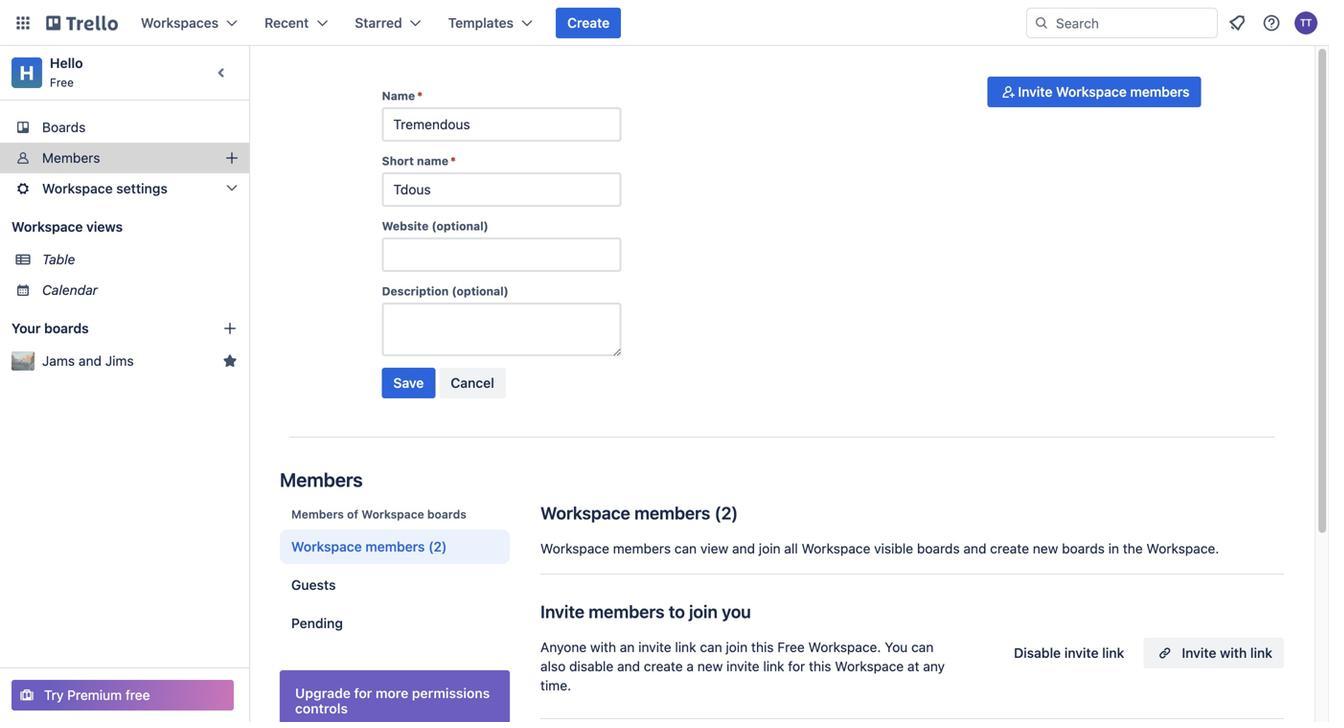 Task type: vqa. For each thing, say whether or not it's contained in the screenshot.
the top Create from template… image
no



Task type: describe. For each thing, give the bounding box(es) containing it.
disable
[[1014, 646, 1061, 662]]

invite for invite with link
[[1182, 646, 1217, 662]]

table
[[42, 252, 75, 267]]

disable
[[570, 659, 614, 675]]

visible
[[875, 541, 914, 557]]

boards link
[[0, 112, 249, 143]]

jims
[[105, 353, 134, 369]]

recent button
[[253, 8, 340, 38]]

anyone with an invite link can join this free workspace. you can also disable and create a new invite link for this workspace at any time.
[[541, 640, 945, 694]]

1 horizontal spatial invite
[[727, 659, 760, 675]]

0 vertical spatial join
[[759, 541, 781, 557]]

new inside 'anyone with an invite link can join this free workspace. you can also disable and create a new invite link for this workspace at any time.'
[[698, 659, 723, 675]]

create
[[568, 15, 610, 31]]

time.
[[541, 678, 572, 694]]

calendar
[[42, 282, 98, 298]]

invite workspace members button
[[988, 77, 1202, 107]]

starred
[[355, 15, 402, 31]]

pending link
[[280, 607, 510, 641]]

calendar link
[[42, 281, 238, 300]]

invite for invite members to join you
[[541, 602, 585, 623]]

(
[[715, 503, 721, 524]]

0 vertical spatial members
[[42, 150, 100, 166]]

1 horizontal spatial new
[[1033, 541, 1059, 557]]

open information menu image
[[1263, 13, 1282, 33]]

try premium free button
[[12, 681, 234, 711]]

you
[[722, 602, 751, 623]]

invite workspace members
[[1018, 84, 1190, 100]]

h
[[20, 61, 34, 84]]

workspace inside button
[[1057, 84, 1127, 100]]

workspace settings
[[42, 181, 168, 197]]

name
[[382, 89, 415, 103]]

your
[[12, 321, 41, 337]]

a
[[687, 659, 694, 675]]

more
[[376, 686, 409, 702]]

cancel
[[451, 375, 494, 391]]

(2)
[[429, 539, 447, 555]]

free inside 'anyone with an invite link can join this free workspace. you can also disable and create a new invite link for this workspace at any time.'
[[778, 640, 805, 656]]

Search field
[[1050, 9, 1218, 37]]

your boards
[[12, 321, 89, 337]]

name
[[417, 154, 449, 168]]

save
[[394, 375, 424, 391]]

starred button
[[343, 8, 433, 38]]

members up an on the bottom of the page
[[589, 602, 665, 623]]

jams and jims
[[42, 353, 134, 369]]

with for anyone
[[591, 640, 616, 656]]

hello
[[50, 55, 83, 71]]

invite with link
[[1182, 646, 1273, 662]]

workspace members can view and join all workspace visible boards and create new boards in the workspace.
[[541, 541, 1220, 557]]

free inside hello free
[[50, 76, 74, 89]]

upgrade
[[295, 686, 351, 702]]

create button
[[556, 8, 621, 38]]

members up "invite members to join you"
[[613, 541, 671, 557]]

the
[[1123, 541, 1143, 557]]

members left (
[[635, 503, 711, 524]]

boards up jams in the left of the page
[[44, 321, 89, 337]]

you
[[885, 640, 908, 656]]

0 vertical spatial workspace members
[[541, 503, 711, 524]]

link inside button
[[1103, 646, 1125, 662]]

boards right visible
[[917, 541, 960, 557]]

premium
[[67, 688, 122, 704]]

views
[[86, 219, 123, 235]]

pending
[[291, 616, 343, 632]]

with for invite
[[1221, 646, 1247, 662]]

( 2 )
[[715, 503, 739, 524]]

any
[[924, 659, 945, 675]]

an
[[620, 640, 635, 656]]

controls
[[295, 701, 348, 717]]

all
[[785, 541, 798, 557]]

website (optional)
[[382, 220, 489, 233]]

2
[[721, 503, 732, 524]]

and left jims
[[79, 353, 102, 369]]

upgrade for more permissions controls
[[295, 686, 490, 717]]

0 horizontal spatial join
[[689, 602, 718, 623]]

table link
[[42, 250, 238, 269]]

short name *
[[382, 154, 456, 168]]

members inside button
[[1131, 84, 1190, 100]]

hello link
[[50, 55, 83, 71]]

workspaces
[[141, 15, 219, 31]]

cancel button
[[439, 368, 506, 399]]

members link
[[0, 143, 249, 174]]

for inside "upgrade for more permissions controls"
[[354, 686, 372, 702]]

in
[[1109, 541, 1120, 557]]



Task type: locate. For each thing, give the bounding box(es) containing it.
workspace members
[[541, 503, 711, 524], [291, 539, 425, 555]]

workspace inside dropdown button
[[42, 181, 113, 197]]

primary element
[[0, 0, 1330, 46]]

join inside 'anyone with an invite link can join this free workspace. you can also disable and create a new invite link for this workspace at any time.'
[[726, 640, 748, 656]]

website
[[382, 220, 429, 233]]

and down an on the bottom of the page
[[617, 659, 640, 675]]

new
[[1033, 541, 1059, 557], [698, 659, 723, 675]]

invite inside button
[[1018, 84, 1053, 100]]

1 horizontal spatial join
[[726, 640, 748, 656]]

(optional) for description (optional)
[[452, 285, 509, 298]]

members down members of workspace boards
[[366, 539, 425, 555]]

save button
[[382, 368, 436, 399]]

0 horizontal spatial invite
[[541, 602, 585, 623]]

(optional) for website (optional)
[[432, 220, 489, 233]]

also
[[541, 659, 566, 675]]

and right visible
[[964, 541, 987, 557]]

2 horizontal spatial join
[[759, 541, 781, 557]]

this
[[752, 640, 774, 656], [809, 659, 832, 675]]

new left in
[[1033, 541, 1059, 557]]

0 vertical spatial free
[[50, 76, 74, 89]]

workspace members down of
[[291, 539, 425, 555]]

invite inside button
[[1065, 646, 1099, 662]]

0 horizontal spatial workspace.
[[809, 640, 882, 656]]

2 horizontal spatial invite
[[1182, 646, 1217, 662]]

None text field
[[382, 303, 622, 357]]

0 horizontal spatial invite
[[639, 640, 672, 656]]

try premium free
[[44, 688, 150, 704]]

0 vertical spatial create
[[991, 541, 1030, 557]]

0 vertical spatial this
[[752, 640, 774, 656]]

2 horizontal spatial invite
[[1065, 646, 1099, 662]]

)
[[732, 503, 739, 524]]

guests
[[291, 578, 336, 593]]

can up at
[[912, 640, 934, 656]]

0 horizontal spatial this
[[752, 640, 774, 656]]

link
[[675, 640, 697, 656], [1103, 646, 1125, 662], [1251, 646, 1273, 662], [763, 659, 785, 675]]

(optional) right website on the left top of the page
[[432, 220, 489, 233]]

members
[[42, 150, 100, 166], [280, 469, 363, 491], [291, 508, 344, 522]]

guests link
[[280, 569, 510, 603]]

join
[[759, 541, 781, 557], [689, 602, 718, 623], [726, 640, 748, 656]]

back to home image
[[46, 8, 118, 38]]

with inside 'anyone with an invite link can join this free workspace. you can also disable and create a new invite link for this workspace at any time.'
[[591, 640, 616, 656]]

1 vertical spatial create
[[644, 659, 683, 675]]

0 vertical spatial *
[[417, 89, 423, 103]]

create inside 'anyone with an invite link can join this free workspace. you can also disable and create a new invite link for this workspace at any time.'
[[644, 659, 683, 675]]

1 horizontal spatial can
[[700, 640, 723, 656]]

name *
[[382, 89, 423, 103]]

workspaces button
[[129, 8, 249, 38]]

None text field
[[382, 107, 622, 142], [382, 173, 622, 207], [382, 238, 622, 272], [382, 107, 622, 142], [382, 173, 622, 207], [382, 238, 622, 272]]

search image
[[1034, 15, 1050, 31]]

try
[[44, 688, 64, 704]]

settings
[[116, 181, 168, 197]]

workspace inside 'anyone with an invite link can join this free workspace. you can also disable and create a new invite link for this workspace at any time.'
[[835, 659, 904, 675]]

1 horizontal spatial workspace members
[[541, 503, 711, 524]]

members of workspace boards
[[291, 508, 467, 522]]

members left of
[[291, 508, 344, 522]]

1 vertical spatial (optional)
[[452, 285, 509, 298]]

1 vertical spatial workspace.
[[809, 640, 882, 656]]

disable invite link button
[[1003, 638, 1136, 669]]

free
[[126, 688, 150, 704]]

can left view
[[675, 541, 697, 557]]

to
[[669, 602, 685, 623]]

for
[[788, 659, 806, 675], [354, 686, 372, 702]]

invite right an on the bottom of the page
[[639, 640, 672, 656]]

anyone
[[541, 640, 587, 656]]

workspace navigation collapse icon image
[[209, 59, 236, 86]]

can down you
[[700, 640, 723, 656]]

templates button
[[437, 8, 545, 38]]

description (optional)
[[382, 285, 509, 298]]

workspace.
[[1147, 541, 1220, 557], [809, 640, 882, 656]]

members down boards
[[42, 150, 100, 166]]

1 horizontal spatial workspace.
[[1147, 541, 1220, 557]]

1 vertical spatial join
[[689, 602, 718, 623]]

h link
[[12, 58, 42, 88]]

*
[[417, 89, 423, 103], [451, 154, 456, 168]]

new right a
[[698, 659, 723, 675]]

0 vertical spatial for
[[788, 659, 806, 675]]

sm image
[[999, 82, 1018, 102]]

0 vertical spatial new
[[1033, 541, 1059, 557]]

templates
[[448, 15, 514, 31]]

invite right a
[[727, 659, 760, 675]]

0 horizontal spatial workspace members
[[291, 539, 425, 555]]

workspace settings button
[[0, 174, 249, 204]]

members down search field
[[1131, 84, 1190, 100]]

disable invite link
[[1014, 646, 1125, 662]]

1 horizontal spatial free
[[778, 640, 805, 656]]

0 horizontal spatial new
[[698, 659, 723, 675]]

1 vertical spatial invite
[[541, 602, 585, 623]]

workspace. inside 'anyone with an invite link can join this free workspace. you can also disable and create a new invite link for this workspace at any time.'
[[809, 640, 882, 656]]

free
[[50, 76, 74, 89], [778, 640, 805, 656]]

0 vertical spatial workspace.
[[1147, 541, 1220, 557]]

workspace. right the
[[1147, 541, 1220, 557]]

1 vertical spatial *
[[451, 154, 456, 168]]

view
[[701, 541, 729, 557]]

2 vertical spatial join
[[726, 640, 748, 656]]

1 vertical spatial for
[[354, 686, 372, 702]]

1 vertical spatial workspace members
[[291, 539, 425, 555]]

invite with link button
[[1144, 638, 1285, 669]]

jams and jims link
[[42, 352, 215, 371]]

invite right 'disable'
[[1065, 646, 1099, 662]]

2 horizontal spatial can
[[912, 640, 934, 656]]

1 horizontal spatial this
[[809, 659, 832, 675]]

2 vertical spatial invite
[[1182, 646, 1217, 662]]

your boards with 1 items element
[[12, 317, 194, 340]]

recent
[[265, 15, 309, 31]]

workspace views
[[12, 219, 123, 235]]

with inside button
[[1221, 646, 1247, 662]]

and
[[79, 353, 102, 369], [732, 541, 756, 557], [964, 541, 987, 557], [617, 659, 640, 675]]

invite
[[639, 640, 672, 656], [1065, 646, 1099, 662], [727, 659, 760, 675]]

0 horizontal spatial can
[[675, 541, 697, 557]]

workspace. left you
[[809, 640, 882, 656]]

1 horizontal spatial invite
[[1018, 84, 1053, 100]]

members up of
[[280, 469, 363, 491]]

join right to
[[689, 602, 718, 623]]

1 horizontal spatial *
[[451, 154, 456, 168]]

boards up (2)
[[427, 508, 467, 522]]

add board image
[[222, 321, 238, 337]]

invite members to join you
[[541, 602, 751, 623]]

1 horizontal spatial for
[[788, 659, 806, 675]]

at
[[908, 659, 920, 675]]

(optional) right the description
[[452, 285, 509, 298]]

2 vertical spatial members
[[291, 508, 344, 522]]

link inside button
[[1251, 646, 1273, 662]]

members
[[1131, 84, 1190, 100], [635, 503, 711, 524], [366, 539, 425, 555], [613, 541, 671, 557], [589, 602, 665, 623]]

0 horizontal spatial for
[[354, 686, 372, 702]]

1 vertical spatial this
[[809, 659, 832, 675]]

1 vertical spatial new
[[698, 659, 723, 675]]

workspace members left (
[[541, 503, 711, 524]]

(optional)
[[432, 220, 489, 233], [452, 285, 509, 298]]

invite inside button
[[1182, 646, 1217, 662]]

short
[[382, 154, 414, 168]]

0 horizontal spatial free
[[50, 76, 74, 89]]

organizationdetailform element
[[382, 88, 622, 406]]

and right view
[[732, 541, 756, 557]]

1 horizontal spatial with
[[1221, 646, 1247, 662]]

can
[[675, 541, 697, 557], [700, 640, 723, 656], [912, 640, 934, 656]]

join down you
[[726, 640, 748, 656]]

starred icon image
[[222, 354, 238, 369]]

and inside 'anyone with an invite link can join this free workspace. you can also disable and create a new invite link for this workspace at any time.'
[[617, 659, 640, 675]]

1 vertical spatial free
[[778, 640, 805, 656]]

0 notifications image
[[1226, 12, 1249, 35]]

invite
[[1018, 84, 1053, 100], [541, 602, 585, 623], [1182, 646, 1217, 662]]

0 horizontal spatial *
[[417, 89, 423, 103]]

terry turtle (terryturtle) image
[[1295, 12, 1318, 35]]

jams
[[42, 353, 75, 369]]

create
[[991, 541, 1030, 557], [644, 659, 683, 675]]

join left all
[[759, 541, 781, 557]]

1 vertical spatial members
[[280, 469, 363, 491]]

of
[[347, 508, 359, 522]]

0 vertical spatial invite
[[1018, 84, 1053, 100]]

0 vertical spatial (optional)
[[432, 220, 489, 233]]

hello free
[[50, 55, 83, 89]]

boards left in
[[1062, 541, 1105, 557]]

invite for invite workspace members
[[1018, 84, 1053, 100]]

permissions
[[412, 686, 490, 702]]

description
[[382, 285, 449, 298]]

for inside 'anyone with an invite link can join this free workspace. you can also disable and create a new invite link for this workspace at any time.'
[[788, 659, 806, 675]]

boards
[[42, 119, 86, 135]]

0 horizontal spatial with
[[591, 640, 616, 656]]

1 horizontal spatial create
[[991, 541, 1030, 557]]

0 horizontal spatial create
[[644, 659, 683, 675]]



